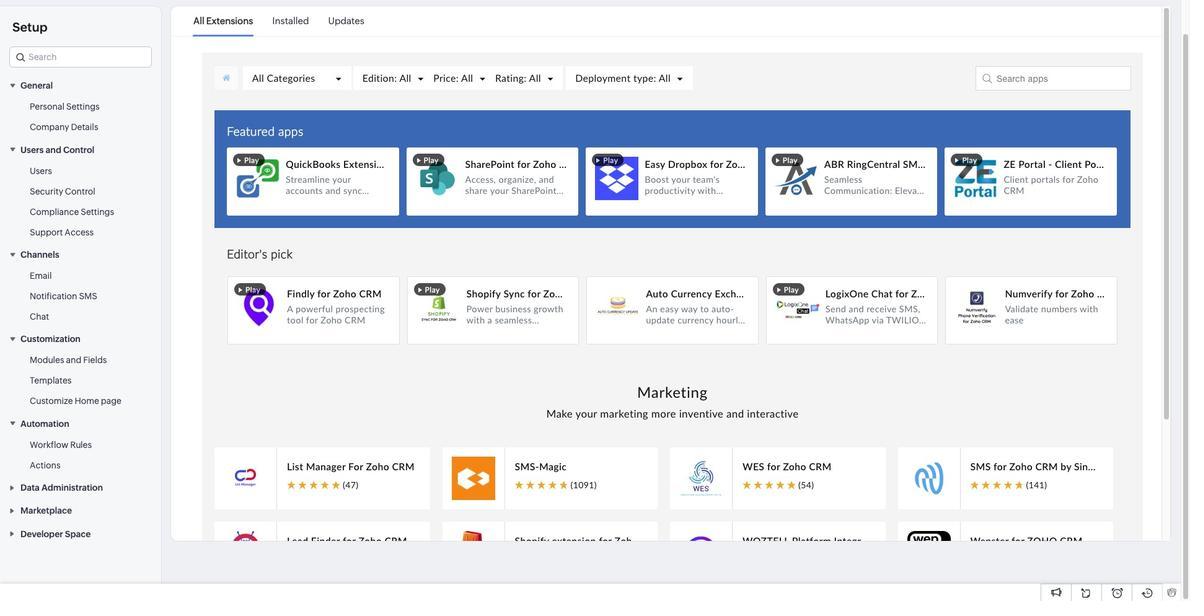 Task type: vqa. For each thing, say whether or not it's contained in the screenshot.
search image in the right top of the page
no



Task type: describe. For each thing, give the bounding box(es) containing it.
personal settings
[[30, 102, 100, 112]]

customization region
[[0, 351, 161, 412]]

control inside dropdown button
[[63, 145, 94, 155]]

chat link
[[30, 311, 49, 323]]

automation button
[[0, 412, 161, 435]]

setup
[[12, 20, 47, 34]]

general button
[[0, 74, 161, 97]]

data administration button
[[0, 476, 161, 499]]

all extensions link
[[193, 7, 253, 35]]

installed link
[[272, 7, 309, 35]]

all extensions
[[193, 15, 253, 26]]

marketplace button
[[0, 499, 161, 522]]

sms
[[79, 291, 97, 301]]

users and control region
[[0, 161, 161, 243]]

templates
[[30, 376, 72, 386]]

data administration
[[20, 483, 103, 493]]

support access
[[30, 227, 94, 237]]

control inside region
[[65, 186, 95, 196]]

general
[[20, 81, 53, 91]]

Search text field
[[10, 47, 151, 67]]

and for modules
[[66, 355, 81, 365]]

workflow
[[30, 440, 68, 450]]

templates link
[[30, 375, 72, 387]]

users and control
[[20, 145, 94, 155]]

security control
[[30, 186, 95, 196]]

email link
[[30, 270, 52, 282]]

rules
[[70, 440, 92, 450]]

updates
[[328, 15, 364, 26]]

compliance
[[30, 207, 79, 217]]

settings for personal settings
[[66, 102, 100, 112]]

developer space
[[20, 529, 91, 539]]

support
[[30, 227, 63, 237]]

extensions
[[206, 15, 253, 26]]

modules
[[30, 355, 64, 365]]

users link
[[30, 165, 52, 177]]

page
[[101, 396, 122, 406]]

automation
[[20, 419, 69, 429]]

all
[[193, 15, 204, 26]]

security control link
[[30, 185, 95, 198]]

fields
[[83, 355, 107, 365]]



Task type: locate. For each thing, give the bounding box(es) containing it.
compliance settings
[[30, 207, 114, 217]]

customize
[[30, 396, 73, 406]]

settings up details
[[66, 102, 100, 112]]

customize home page link
[[30, 395, 122, 408]]

control up compliance settings 'link'
[[65, 186, 95, 196]]

access
[[65, 227, 94, 237]]

support access link
[[30, 226, 94, 238]]

notification
[[30, 291, 77, 301]]

users inside dropdown button
[[20, 145, 44, 155]]

users and control button
[[0, 138, 161, 161]]

installed
[[272, 15, 309, 26]]

security
[[30, 186, 63, 196]]

company details
[[30, 122, 98, 132]]

channels region
[[0, 266, 161, 327]]

users up security
[[30, 166, 52, 176]]

actions
[[30, 460, 61, 470]]

company
[[30, 122, 69, 132]]

actions link
[[30, 459, 61, 472]]

users for users and control
[[20, 145, 44, 155]]

settings up access
[[81, 207, 114, 217]]

modules and fields link
[[30, 354, 107, 367]]

marketplace
[[20, 506, 72, 516]]

users inside region
[[30, 166, 52, 176]]

email
[[30, 271, 52, 281]]

None field
[[9, 46, 152, 68]]

data
[[20, 483, 40, 493]]

control down details
[[63, 145, 94, 155]]

notification sms link
[[30, 290, 97, 303]]

compliance settings link
[[30, 206, 114, 218]]

and inside dropdown button
[[46, 145, 61, 155]]

personal
[[30, 102, 64, 112]]

developer
[[20, 529, 63, 539]]

space
[[65, 529, 91, 539]]

1 vertical spatial users
[[30, 166, 52, 176]]

home
[[75, 396, 99, 406]]

customization
[[20, 334, 81, 344]]

1 vertical spatial settings
[[81, 207, 114, 217]]

and down company
[[46, 145, 61, 155]]

channels
[[20, 250, 59, 260]]

personal settings link
[[30, 101, 100, 113]]

developer space button
[[0, 522, 161, 545]]

1 vertical spatial control
[[65, 186, 95, 196]]

users
[[20, 145, 44, 155], [30, 166, 52, 176]]

workflow rules
[[30, 440, 92, 450]]

1 horizontal spatial and
[[66, 355, 81, 365]]

and
[[46, 145, 61, 155], [66, 355, 81, 365]]

0 horizontal spatial and
[[46, 145, 61, 155]]

users up users link
[[20, 145, 44, 155]]

administration
[[42, 483, 103, 493]]

settings
[[66, 102, 100, 112], [81, 207, 114, 217]]

company details link
[[30, 121, 98, 134]]

and left fields
[[66, 355, 81, 365]]

settings inside 'link'
[[66, 102, 100, 112]]

users for users
[[30, 166, 52, 176]]

control
[[63, 145, 94, 155], [65, 186, 95, 196]]

settings inside 'link'
[[81, 207, 114, 217]]

settings for compliance settings
[[81, 207, 114, 217]]

notification sms
[[30, 291, 97, 301]]

1 vertical spatial and
[[66, 355, 81, 365]]

workflow rules link
[[30, 439, 92, 451]]

0 vertical spatial users
[[20, 145, 44, 155]]

and inside customization region
[[66, 355, 81, 365]]

updates link
[[328, 7, 364, 35]]

and for users
[[46, 145, 61, 155]]

channels button
[[0, 243, 161, 266]]

details
[[71, 122, 98, 132]]

chat
[[30, 312, 49, 322]]

general region
[[0, 97, 161, 138]]

0 vertical spatial control
[[63, 145, 94, 155]]

customize home page
[[30, 396, 122, 406]]

0 vertical spatial settings
[[66, 102, 100, 112]]

modules and fields
[[30, 355, 107, 365]]

automation region
[[0, 435, 161, 476]]

0 vertical spatial and
[[46, 145, 61, 155]]

customization button
[[0, 327, 161, 351]]



